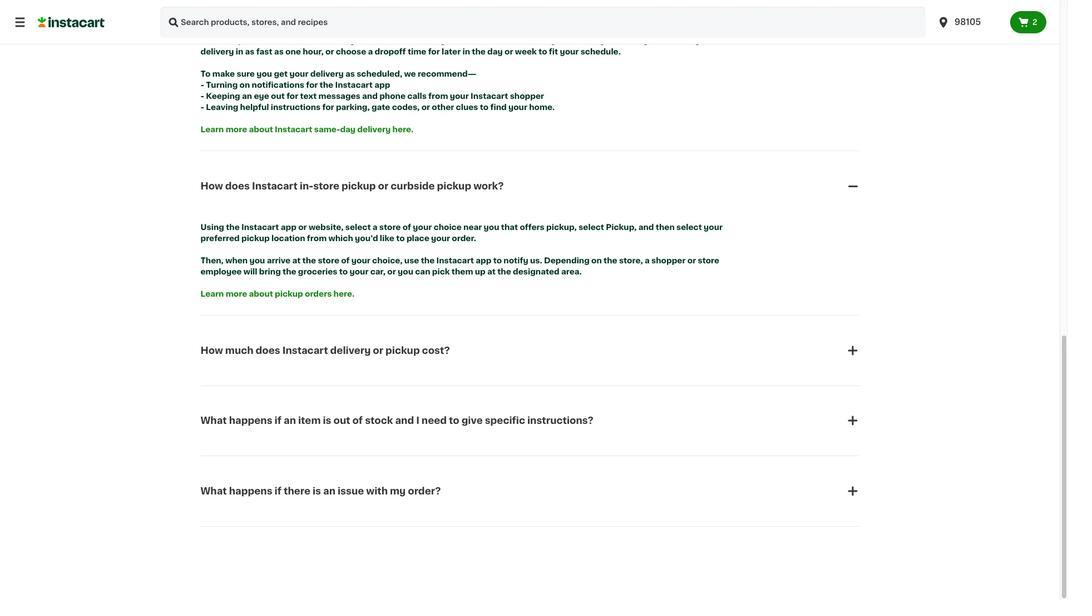 Task type: describe. For each thing, give the bounding box(es) containing it.
pickup inside dropdown button
[[386, 347, 420, 356]]

your down the "one"
[[290, 70, 309, 78]]

the best part about instacart is that you can choose when you would like to schedule your delivery. you can get same-day delivery in as fast as one hour, or choose a dropoff time for later in the day or week to fit your schedule.
[[201, 37, 702, 56]]

the
[[201, 37, 216, 44]]

out inside dropdown button
[[334, 417, 350, 426]]

when inside then, when you arrive at the store of your choice, use the instacart app to notify us. depending on the store, a shopper or store employee will bring the groceries to your car, or you can pick them up at the designated area.
[[225, 257, 248, 265]]

learn more about pickup orders here. link
[[201, 291, 355, 298]]

keeping
[[206, 92, 240, 100]]

2
[[1033, 18, 1038, 26]]

your up the fit
[[551, 37, 570, 44]]

place
[[407, 235, 429, 243]]

website,
[[309, 224, 344, 232]]

an inside dropdown button
[[284, 417, 296, 426]]

3 select from the left
[[677, 224, 702, 232]]

1 horizontal spatial day
[[487, 48, 503, 56]]

is for instacart
[[322, 37, 329, 44]]

pick
[[432, 268, 450, 276]]

you up scheduled,
[[350, 37, 365, 44]]

0 horizontal spatial can
[[367, 37, 382, 44]]

shopper inside the to make sure you get your delivery as scheduled, we recommend— - turning on notifications for the instacart app - keeping an eye out for text messages and phone calls from your instacart shopper - leaving helpful instructions for parking, gate codes, or other clues to find your home.
[[510, 92, 544, 100]]

one
[[285, 48, 301, 56]]

would
[[458, 37, 483, 44]]

from inside the to make sure you get your delivery as scheduled, we recommend— - turning on notifications for the instacart app - keeping an eye out for text messages and phone calls from your instacart shopper - leaving helpful instructions for parking, gate codes, or other clues to find your home.
[[428, 92, 448, 100]]

use
[[404, 257, 419, 265]]

on inside then, when you arrive at the store of your choice, use the instacart app to notify us. depending on the store, a shopper or store employee will bring the groceries to your car, or you can pick them up at the designated area.
[[592, 257, 602, 265]]

dropoff
[[375, 48, 406, 56]]

pickup,
[[546, 224, 577, 232]]

calls
[[407, 92, 427, 100]]

app inside the to make sure you get your delivery as scheduled, we recommend— - turning on notifications for the instacart app - keeping an eye out for text messages and phone calls from your instacart shopper - leaving helpful instructions for parking, gate codes, or other clues to find your home.
[[375, 81, 390, 89]]

what for what happens if there is an issue with my order?
[[201, 487, 227, 496]]

to left the fit
[[539, 48, 547, 56]]

like inside using the instacart app or website, select a store of your choice near you that offers pickup, select pickup, and then select your preferred pickup location from which you'd like to place your order.
[[380, 235, 394, 243]]

notify
[[504, 257, 528, 265]]

as inside the to make sure you get your delivery as scheduled, we recommend— - turning on notifications for the instacart app - keeping an eye out for text messages and phone calls from your instacart shopper - leaving helpful instructions for parking, gate codes, or other clues to find your home.
[[346, 70, 355, 78]]

employee
[[201, 268, 242, 276]]

in-
[[300, 182, 313, 191]]

does inside dropdown button
[[225, 182, 250, 191]]

an inside dropdown button
[[323, 487, 336, 496]]

for inside the best part about instacart is that you can choose when you would like to schedule your delivery. you can get same-day delivery in as fast as one hour, or choose a dropoff time for later in the day or week to fit your schedule.
[[428, 48, 440, 56]]

on inside the to make sure you get your delivery as scheduled, we recommend— - turning on notifications for the instacart app - keeping an eye out for text messages and phone calls from your instacart shopper - leaving helpful instructions for parking, gate codes, or other clues to find your home.
[[240, 81, 250, 89]]

98105
[[955, 18, 981, 26]]

of inside using the instacart app or website, select a store of your choice near you that offers pickup, select pickup, and then select your preferred pickup location from which you'd like to place your order.
[[403, 224, 411, 232]]

us.
[[530, 257, 542, 265]]

instacart inside dropdown button
[[283, 347, 328, 356]]

app inside using the instacart app or website, select a store of your choice near you that offers pickup, select pickup, and then select your preferred pickup location from which you'd like to place your order.
[[281, 224, 297, 232]]

instacart inside then, when you arrive at the store of your choice, use the instacart app to notify us. depending on the store, a shopper or store employee will bring the groceries to your car, or you can pick them up at the designated area.
[[437, 257, 474, 265]]

shopper inside then, when you arrive at the store of your choice, use the instacart app to notify us. depending on the store, a shopper or store employee will bring the groceries to your car, or you can pick them up at the designated area.
[[652, 257, 686, 265]]

your right then
[[704, 224, 723, 232]]

to left schedule
[[501, 37, 509, 44]]

the down notify on the top left of page
[[498, 268, 511, 276]]

from inside using the instacart app or website, select a store of your choice near you that offers pickup, select pickup, and then select your preferred pickup location from which you'd like to place your order.
[[307, 235, 327, 243]]

2 horizontal spatial can
[[626, 37, 641, 44]]

to inside dropdown button
[[449, 417, 459, 426]]

part
[[238, 37, 255, 44]]

does inside dropdown button
[[256, 347, 280, 356]]

2 button
[[1010, 11, 1047, 33]]

out inside the to make sure you get your delivery as scheduled, we recommend— - turning on notifications for the instacart app - keeping an eye out for text messages and phone calls from your instacart shopper - leaving helpful instructions for parking, gate codes, or other clues to find your home.
[[271, 92, 285, 100]]

1 vertical spatial at
[[487, 268, 496, 276]]

store,
[[619, 257, 643, 265]]

and inside using the instacart app or website, select a store of your choice near you that offers pickup, select pickup, and then select your preferred pickup location from which you'd like to place your order.
[[639, 224, 654, 232]]

later
[[442, 48, 461, 56]]

about inside the best part about instacart is that you can choose when you would like to schedule your delivery. you can get same-day delivery in as fast as one hour, or choose a dropoff time for later in the day or week to fit your schedule.
[[257, 37, 281, 44]]

best
[[218, 37, 236, 44]]

app inside then, when you arrive at the store of your choice, use the instacart app to notify us. depending on the store, a shopper or store employee will bring the groceries to your car, or you can pick them up at the designated area.
[[476, 257, 492, 265]]

hour,
[[303, 48, 324, 56]]

week
[[515, 48, 537, 56]]

delivery.
[[572, 37, 607, 44]]

we
[[404, 70, 416, 78]]

1 select from the left
[[345, 224, 371, 232]]

0 vertical spatial at
[[292, 257, 301, 265]]

other
[[432, 103, 454, 111]]

3 - from the top
[[201, 103, 204, 111]]

0 vertical spatial here.
[[393, 126, 414, 133]]

a inside then, when you arrive at the store of your choice, use the instacart app to notify us. depending on the store, a shopper or store employee will bring the groceries to your car, or you can pick them up at the designated area.
[[645, 257, 650, 265]]

helpful
[[240, 103, 269, 111]]

time
[[408, 48, 426, 56]]

the inside the best part about instacart is that you can choose when you would like to schedule your delivery. you can get same-day delivery in as fast as one hour, or choose a dropoff time for later in the day or week to fit your schedule.
[[472, 48, 486, 56]]

which
[[329, 235, 353, 243]]

bring
[[259, 268, 281, 276]]

to right groceries
[[339, 268, 348, 276]]

learn for learn more about instacart same-day delivery here.
[[201, 126, 224, 133]]

parking,
[[336, 103, 370, 111]]

you up will
[[250, 257, 265, 265]]

choice
[[434, 224, 462, 232]]

of for your
[[341, 257, 350, 265]]

specific
[[485, 417, 525, 426]]

stock
[[365, 417, 393, 426]]

how much does instacart delivery or pickup cost? button
[[201, 331, 859, 371]]

pickup,
[[606, 224, 637, 232]]

pickup inside using the instacart app or website, select a store of your choice near you that offers pickup, select pickup, and then select your preferred pickup location from which you'd like to place your order.
[[241, 235, 270, 243]]

your up car,
[[352, 257, 370, 265]]

arrive
[[267, 257, 291, 265]]

text
[[300, 92, 317, 100]]

give
[[462, 417, 483, 426]]

pickup left work?
[[437, 182, 471, 191]]

is inside what happens if there is an issue with my order? dropdown button
[[313, 487, 321, 496]]

depending
[[544, 257, 590, 265]]

98105 button
[[937, 7, 1004, 38]]

instacart inside using the instacart app or website, select a store of your choice near you that offers pickup, select pickup, and then select your preferred pickup location from which you'd like to place your order.
[[242, 224, 279, 232]]

find
[[490, 103, 507, 111]]

with
[[366, 487, 388, 496]]

groceries
[[298, 268, 338, 276]]

what happens if there is an issue with my order? button
[[201, 472, 859, 512]]

to inside the to make sure you get your delivery as scheduled, we recommend— - turning on notifications for the instacart app - keeping an eye out for text messages and phone calls from your instacart shopper - leaving helpful instructions for parking, gate codes, or other clues to find your home.
[[480, 103, 489, 111]]

98105 button
[[930, 7, 1010, 38]]

then,
[[201, 257, 224, 265]]

location
[[272, 235, 305, 243]]

to
[[201, 70, 211, 78]]

schedule.
[[581, 48, 621, 56]]

1 vertical spatial choose
[[336, 48, 366, 56]]

fast
[[256, 48, 272, 56]]

how for how much does instacart delivery or pickup cost?
[[201, 347, 223, 356]]

instructions?
[[527, 417, 594, 426]]

them
[[452, 268, 473, 276]]

make
[[212, 70, 235, 78]]

eye
[[254, 92, 269, 100]]

your down the choice
[[431, 235, 450, 243]]

you'd
[[355, 235, 378, 243]]

pickup right in-
[[342, 182, 376, 191]]

leaving
[[206, 103, 238, 111]]

when inside the best part about instacart is that you can choose when you would like to schedule your delivery. you can get same-day delivery in as fast as one hour, or choose a dropoff time for later in the day or week to fit your schedule.
[[416, 37, 439, 44]]

about for instacart
[[249, 126, 273, 133]]

the left store,
[[604, 257, 617, 265]]

recommend—
[[418, 70, 477, 78]]

0 vertical spatial day
[[685, 37, 700, 44]]

item
[[298, 417, 321, 426]]

what happens if there is an issue with my order?
[[201, 487, 441, 496]]

2 in from the left
[[463, 48, 470, 56]]

using
[[201, 224, 224, 232]]

codes,
[[392, 103, 420, 111]]

of for stock
[[353, 417, 363, 426]]

0 horizontal spatial same-
[[314, 126, 340, 133]]

for up text
[[306, 81, 318, 89]]



Task type: vqa. For each thing, say whether or not it's contained in the screenshot.
same-
yes



Task type: locate. For each thing, give the bounding box(es) containing it.
pickup down bring
[[275, 291, 303, 298]]

order.
[[452, 235, 476, 243]]

select
[[345, 224, 371, 232], [579, 224, 604, 232], [677, 224, 702, 232]]

and inside the to make sure you get your delivery as scheduled, we recommend— - turning on notifications for the instacart app - keeping an eye out for text messages and phone calls from your instacart shopper - leaving helpful instructions for parking, gate codes, or other clues to find your home.
[[362, 92, 378, 100]]

1 vertical spatial an
[[284, 417, 296, 426]]

same- inside the best part about instacart is that you can choose when you would like to schedule your delivery. you can get same-day delivery in as fast as one hour, or choose a dropoff time for later in the day or week to fit your schedule.
[[659, 37, 685, 44]]

the right use
[[421, 257, 435, 265]]

to make sure you get your delivery as scheduled, we recommend— - turning on notifications for the instacart app - keeping an eye out for text messages and phone calls from your instacart shopper - leaving helpful instructions for parking, gate codes, or other clues to find your home.
[[201, 70, 555, 111]]

the down would at top left
[[472, 48, 486, 56]]

2 horizontal spatial of
[[403, 224, 411, 232]]

at right arrive
[[292, 257, 301, 265]]

delivery inside dropdown button
[[330, 347, 371, 356]]

shopper down then
[[652, 257, 686, 265]]

get
[[643, 37, 657, 44], [274, 70, 288, 78]]

2 horizontal spatial as
[[346, 70, 355, 78]]

you up notifications
[[257, 70, 272, 78]]

0 vertical spatial an
[[242, 92, 252, 100]]

is inside what happens if an item is out of stock and i need to give specific instructions? dropdown button
[[323, 417, 331, 426]]

car,
[[370, 268, 386, 276]]

1 vertical spatial if
[[275, 487, 282, 496]]

0 vertical spatial when
[[416, 37, 439, 44]]

0 horizontal spatial shopper
[[510, 92, 544, 100]]

the up groceries
[[302, 257, 316, 265]]

to inside using the instacart app or website, select a store of your choice near you that offers pickup, select pickup, and then select your preferred pickup location from which you'd like to place your order.
[[396, 235, 405, 243]]

how does instacart in-store pickup or curbside pickup work?
[[201, 182, 504, 191]]

when up will
[[225, 257, 248, 265]]

a inside using the instacart app or website, select a store of your choice near you that offers pickup, select pickup, and then select your preferred pickup location from which you'd like to place your order.
[[373, 224, 378, 232]]

and left i
[[395, 417, 414, 426]]

home.
[[529, 103, 555, 111]]

1 horizontal spatial here.
[[393, 126, 414, 133]]

1 vertical spatial more
[[226, 291, 247, 298]]

1 horizontal spatial get
[[643, 37, 657, 44]]

an
[[242, 92, 252, 100], [284, 417, 296, 426], [323, 487, 336, 496]]

about
[[257, 37, 281, 44], [249, 126, 273, 133], [249, 291, 273, 298]]

of inside dropdown button
[[353, 417, 363, 426]]

i
[[416, 417, 419, 426]]

2 vertical spatial of
[[353, 417, 363, 426]]

happens inside dropdown button
[[229, 417, 272, 426]]

for
[[428, 48, 440, 56], [306, 81, 318, 89], [287, 92, 298, 100], [322, 103, 334, 111]]

more for learn more about instacart same-day delivery here.
[[226, 126, 247, 133]]

2 horizontal spatial day
[[685, 37, 700, 44]]

0 vertical spatial more
[[226, 126, 247, 133]]

you up later
[[440, 37, 456, 44]]

your
[[551, 37, 570, 44], [560, 48, 579, 56], [290, 70, 309, 78], [450, 92, 469, 100], [509, 103, 527, 111], [413, 224, 432, 232], [704, 224, 723, 232], [431, 235, 450, 243], [352, 257, 370, 265], [350, 268, 369, 276]]

how inside dropdown button
[[201, 182, 223, 191]]

1 vertical spatial happens
[[229, 487, 272, 496]]

what for what happens if an item is out of stock and i need to give specific instructions?
[[201, 417, 227, 426]]

to
[[501, 37, 509, 44], [539, 48, 547, 56], [480, 103, 489, 111], [396, 235, 405, 243], [493, 257, 502, 265], [339, 268, 348, 276], [449, 417, 459, 426]]

1 vertical spatial like
[[380, 235, 394, 243]]

2 how from the top
[[201, 347, 223, 356]]

out
[[271, 92, 285, 100], [334, 417, 350, 426]]

1 more from the top
[[226, 126, 247, 133]]

preferred
[[201, 235, 240, 243]]

0 vertical spatial like
[[484, 37, 499, 44]]

at right up at the left top of the page
[[487, 268, 496, 276]]

in down would at top left
[[463, 48, 470, 56]]

0 horizontal spatial choose
[[336, 48, 366, 56]]

order?
[[408, 487, 441, 496]]

learn down leaving on the left of page
[[201, 126, 224, 133]]

0 vertical spatial what
[[201, 417, 227, 426]]

of
[[403, 224, 411, 232], [341, 257, 350, 265], [353, 417, 363, 426]]

or inside the to make sure you get your delivery as scheduled, we recommend— - turning on notifications for the instacart app - keeping an eye out for text messages and phone calls from your instacart shopper - leaving helpful instructions for parking, gate codes, or other clues to find your home.
[[422, 103, 430, 111]]

select up "you'd"
[[345, 224, 371, 232]]

a left dropoff
[[368, 48, 373, 56]]

what
[[201, 417, 227, 426], [201, 487, 227, 496]]

what inside what happens if there is an issue with my order? dropdown button
[[201, 487, 227, 496]]

as up messages
[[346, 70, 355, 78]]

you
[[609, 37, 625, 44]]

learn for learn more about pickup orders here.
[[201, 291, 224, 298]]

1 vertical spatial how
[[201, 347, 223, 356]]

1 vertical spatial app
[[281, 224, 297, 232]]

1 vertical spatial about
[[249, 126, 273, 133]]

0 vertical spatial is
[[322, 37, 329, 44]]

about down "helpful"
[[249, 126, 273, 133]]

that inside the best part about instacart is that you can choose when you would like to schedule your delivery. you can get same-day delivery in as fast as one hour, or choose a dropoff time for later in the day or week to fit your schedule.
[[331, 37, 348, 44]]

your up clues
[[450, 92, 469, 100]]

1 horizontal spatial same-
[[659, 37, 685, 44]]

0 horizontal spatial from
[[307, 235, 327, 243]]

2 what from the top
[[201, 487, 227, 496]]

happens inside dropdown button
[[229, 487, 272, 496]]

if for there
[[275, 487, 282, 496]]

1 vertical spatial of
[[341, 257, 350, 265]]

messages
[[319, 92, 360, 100]]

more
[[226, 126, 247, 133], [226, 291, 247, 298]]

if inside dropdown button
[[275, 487, 282, 496]]

0 horizontal spatial at
[[292, 257, 301, 265]]

what happens if an item is out of stock and i need to give specific instructions?
[[201, 417, 594, 426]]

is for item
[[323, 417, 331, 426]]

then, when you arrive at the store of your choice, use the instacart app to notify us. depending on the store, a shopper or store employee will bring the groceries to your car, or you can pick them up at the designated area.
[[201, 257, 721, 276]]

2 happens from the top
[[229, 487, 272, 496]]

like inside the best part about instacart is that you can choose when you would like to schedule your delivery. you can get same-day delivery in as fast as one hour, or choose a dropoff time for later in the day or week to fit your schedule.
[[484, 37, 499, 44]]

app up location
[[281, 224, 297, 232]]

sure
[[237, 70, 255, 78]]

an left issue
[[323, 487, 336, 496]]

same- right you
[[659, 37, 685, 44]]

of up "place" on the top of page
[[403, 224, 411, 232]]

1 how from the top
[[201, 182, 223, 191]]

can right you
[[626, 37, 641, 44]]

here. right the orders
[[334, 291, 355, 298]]

need
[[422, 417, 447, 426]]

0 vertical spatial and
[[362, 92, 378, 100]]

out down notifications
[[271, 92, 285, 100]]

then
[[656, 224, 675, 232]]

like
[[484, 37, 499, 44], [380, 235, 394, 243]]

for down messages
[[322, 103, 334, 111]]

and up gate
[[362, 92, 378, 100]]

1 in from the left
[[236, 48, 243, 56]]

offers
[[520, 224, 545, 232]]

as down part
[[245, 48, 255, 56]]

1 horizontal spatial choose
[[384, 37, 415, 44]]

learn more about instacart same-day delivery here.
[[201, 126, 414, 133]]

designated
[[513, 268, 560, 276]]

from up other
[[428, 92, 448, 100]]

can down use
[[415, 268, 430, 276]]

instacart logo image
[[38, 16, 105, 29]]

get right you
[[643, 37, 657, 44]]

cost?
[[422, 347, 450, 356]]

1 vertical spatial does
[[256, 347, 280, 356]]

1 horizontal spatial does
[[256, 347, 280, 356]]

area.
[[561, 268, 582, 276]]

more for learn more about pickup orders here.
[[226, 291, 247, 298]]

2 vertical spatial -
[[201, 103, 204, 111]]

1 horizontal spatial select
[[579, 224, 604, 232]]

0 vertical spatial choose
[[384, 37, 415, 44]]

1 vertical spatial -
[[201, 92, 204, 100]]

2 more from the top
[[226, 291, 247, 298]]

shopper up home.
[[510, 92, 544, 100]]

fit
[[549, 48, 558, 56]]

the inside using the instacart app or website, select a store of your choice near you that offers pickup, select pickup, and then select your preferred pickup location from which you'd like to place your order.
[[226, 224, 240, 232]]

how
[[201, 182, 223, 191], [201, 347, 223, 356]]

what inside what happens if an item is out of stock and i need to give specific instructions? dropdown button
[[201, 417, 227, 426]]

0 horizontal spatial that
[[331, 37, 348, 44]]

if for an
[[275, 417, 282, 426]]

is
[[322, 37, 329, 44], [323, 417, 331, 426], [313, 487, 321, 496]]

there
[[284, 487, 311, 496]]

instructions
[[271, 103, 321, 111]]

is up hour,
[[322, 37, 329, 44]]

1 vertical spatial shopper
[[652, 257, 686, 265]]

my
[[390, 487, 406, 496]]

1 vertical spatial here.
[[334, 291, 355, 298]]

as
[[245, 48, 255, 56], [274, 48, 284, 56], [346, 70, 355, 78]]

None search field
[[160, 7, 926, 38]]

1 horizontal spatial an
[[284, 417, 296, 426]]

and inside dropdown button
[[395, 417, 414, 426]]

to left notify on the top left of page
[[493, 257, 502, 265]]

0 horizontal spatial here.
[[334, 291, 355, 298]]

2 vertical spatial an
[[323, 487, 336, 496]]

0 horizontal spatial select
[[345, 224, 371, 232]]

app
[[375, 81, 390, 89], [281, 224, 297, 232], [476, 257, 492, 265]]

store inside using the instacart app or website, select a store of your choice near you that offers pickup, select pickup, and then select your preferred pickup location from which you'd like to place your order.
[[379, 224, 401, 232]]

1 vertical spatial and
[[639, 224, 654, 232]]

more down will
[[226, 291, 247, 298]]

if
[[275, 417, 282, 426], [275, 487, 282, 496]]

schedule
[[511, 37, 549, 44]]

1 happens from the top
[[229, 417, 272, 426]]

choose up scheduled,
[[336, 48, 366, 56]]

like right would at top left
[[484, 37, 499, 44]]

2 horizontal spatial an
[[323, 487, 336, 496]]

can up dropoff
[[367, 37, 382, 44]]

clues
[[456, 103, 478, 111]]

1 horizontal spatial in
[[463, 48, 470, 56]]

2 horizontal spatial select
[[677, 224, 702, 232]]

as left the "one"
[[274, 48, 284, 56]]

to left find
[[480, 103, 489, 111]]

0 vertical spatial if
[[275, 417, 282, 426]]

1 horizontal spatial that
[[501, 224, 518, 232]]

on right depending
[[592, 257, 602, 265]]

select right then
[[677, 224, 702, 232]]

2 - from the top
[[201, 92, 204, 100]]

instacart inside the best part about instacart is that you can choose when you would like to schedule your delivery. you can get same-day delivery in as fast as one hour, or choose a dropoff time for later in the day or week to fit your schedule.
[[283, 37, 321, 44]]

when up time
[[416, 37, 439, 44]]

1 vertical spatial out
[[334, 417, 350, 426]]

0 horizontal spatial app
[[281, 224, 297, 232]]

a inside the best part about instacart is that you can choose when you would like to schedule your delivery. you can get same-day delivery in as fast as one hour, or choose a dropoff time for later in the day or week to fit your schedule.
[[368, 48, 373, 56]]

0 vertical spatial a
[[368, 48, 373, 56]]

happens for there
[[229, 487, 272, 496]]

and
[[362, 92, 378, 100], [639, 224, 654, 232], [395, 417, 414, 426]]

1 vertical spatial on
[[592, 257, 602, 265]]

is right item
[[323, 417, 331, 426]]

from down website,
[[307, 235, 327, 243]]

about down bring
[[249, 291, 273, 298]]

if left item
[[275, 417, 282, 426]]

about for pickup
[[249, 291, 273, 298]]

0 horizontal spatial an
[[242, 92, 252, 100]]

2 vertical spatial is
[[313, 487, 321, 496]]

1 vertical spatial learn
[[201, 291, 224, 298]]

store inside dropdown button
[[313, 182, 339, 191]]

up
[[475, 268, 486, 276]]

a right store,
[[645, 257, 650, 265]]

of down which at the top left
[[341, 257, 350, 265]]

learn more about pickup orders here.
[[201, 291, 355, 298]]

learn more about instacart same-day delivery here. link
[[201, 126, 414, 133]]

is right there
[[313, 487, 321, 496]]

the down arrive
[[283, 268, 296, 276]]

here. down codes,
[[393, 126, 414, 133]]

about up fast on the left
[[257, 37, 281, 44]]

Search field
[[160, 7, 926, 38]]

you right near
[[484, 224, 499, 232]]

for up the instructions
[[287, 92, 298, 100]]

the up messages
[[320, 81, 333, 89]]

of inside then, when you arrive at the store of your choice, use the instacart app to notify us. depending on the store, a shopper or store employee will bring the groceries to your car, or you can pick them up at the designated area.
[[341, 257, 350, 265]]

instacart inside dropdown button
[[252, 182, 298, 191]]

0 horizontal spatial of
[[341, 257, 350, 265]]

or inside using the instacart app or website, select a store of your choice near you that offers pickup, select pickup, and then select your preferred pickup location from which you'd like to place your order.
[[298, 224, 307, 232]]

2 if from the top
[[275, 487, 282, 496]]

for right time
[[428, 48, 440, 56]]

does
[[225, 182, 250, 191], [256, 347, 280, 356]]

of left stock
[[353, 417, 363, 426]]

same- down parking,
[[314, 126, 340, 133]]

or inside dropdown button
[[378, 182, 389, 191]]

how left much
[[201, 347, 223, 356]]

1 vertical spatial from
[[307, 235, 327, 243]]

a
[[368, 48, 373, 56], [373, 224, 378, 232], [645, 257, 650, 265]]

can
[[367, 37, 382, 44], [626, 37, 641, 44], [415, 268, 430, 276]]

1 horizontal spatial can
[[415, 268, 430, 276]]

you inside using the instacart app or website, select a store of your choice near you that offers pickup, select pickup, and then select your preferred pickup location from which you'd like to place your order.
[[484, 224, 499, 232]]

2 vertical spatial and
[[395, 417, 414, 426]]

if left there
[[275, 487, 282, 496]]

1 vertical spatial is
[[323, 417, 331, 426]]

choice,
[[372, 257, 403, 265]]

- left the keeping
[[201, 92, 204, 100]]

your right the fit
[[560, 48, 579, 56]]

that
[[331, 37, 348, 44], [501, 224, 518, 232]]

a up "you'd"
[[373, 224, 378, 232]]

happens for an
[[229, 417, 272, 426]]

1 horizontal spatial and
[[395, 417, 414, 426]]

an left item
[[284, 417, 296, 426]]

out right item
[[334, 417, 350, 426]]

get up notifications
[[274, 70, 288, 78]]

is inside the best part about instacart is that you can choose when you would like to schedule your delivery. you can get same-day delivery in as fast as one hour, or choose a dropoff time for later in the day or week to fit your schedule.
[[322, 37, 329, 44]]

how for how does instacart in-store pickup or curbside pickup work?
[[201, 182, 223, 191]]

the inside the to make sure you get your delivery as scheduled, we recommend— - turning on notifications for the instacart app - keeping an eye out for text messages and phone calls from your instacart shopper - leaving helpful instructions for parking, gate codes, or other clues to find your home.
[[320, 81, 333, 89]]

at
[[292, 257, 301, 265], [487, 268, 496, 276]]

gate
[[372, 103, 390, 111]]

0 horizontal spatial on
[[240, 81, 250, 89]]

scheduled,
[[357, 70, 402, 78]]

0 vertical spatial does
[[225, 182, 250, 191]]

1 horizontal spatial at
[[487, 268, 496, 276]]

on down sure
[[240, 81, 250, 89]]

that inside using the instacart app or website, select a store of your choice near you that offers pickup, select pickup, and then select your preferred pickup location from which you'd like to place your order.
[[501, 224, 518, 232]]

2 select from the left
[[579, 224, 604, 232]]

much
[[225, 347, 254, 356]]

1 horizontal spatial when
[[416, 37, 439, 44]]

or inside dropdown button
[[373, 347, 383, 356]]

how does instacart in-store pickup or curbside pickup work? button
[[201, 166, 859, 206]]

your right find
[[509, 103, 527, 111]]

2 vertical spatial a
[[645, 257, 650, 265]]

app up up at the left top of the page
[[476, 257, 492, 265]]

pickup left cost?
[[386, 347, 420, 356]]

you inside the to make sure you get your delivery as scheduled, we recommend— - turning on notifications for the instacart app - keeping an eye out for text messages and phone calls from your instacart shopper - leaving helpful instructions for parking, gate codes, or other clues to find your home.
[[257, 70, 272, 78]]

the up preferred
[[226, 224, 240, 232]]

1 what from the top
[[201, 417, 227, 426]]

0 horizontal spatial when
[[225, 257, 248, 265]]

and left then
[[639, 224, 654, 232]]

1 vertical spatial day
[[487, 48, 503, 56]]

or
[[326, 48, 334, 56], [505, 48, 513, 56], [422, 103, 430, 111], [378, 182, 389, 191], [298, 224, 307, 232], [688, 257, 696, 265], [387, 268, 396, 276], [373, 347, 383, 356]]

2 learn from the top
[[201, 291, 224, 298]]

0 vertical spatial on
[[240, 81, 250, 89]]

0 horizontal spatial out
[[271, 92, 285, 100]]

will
[[244, 268, 257, 276]]

issue
[[338, 487, 364, 496]]

2 vertical spatial about
[[249, 291, 273, 298]]

- down to
[[201, 81, 204, 89]]

using the instacart app or website, select a store of your choice near you that offers pickup, select pickup, and then select your preferred pickup location from which you'd like to place your order.
[[201, 224, 725, 243]]

your up "place" on the top of page
[[413, 224, 432, 232]]

2 vertical spatial day
[[340, 126, 356, 133]]

an inside the to make sure you get your delivery as scheduled, we recommend— - turning on notifications for the instacart app - keeping an eye out for text messages and phone calls from your instacart shopper - leaving helpful instructions for parking, gate codes, or other clues to find your home.
[[242, 92, 252, 100]]

get inside the to make sure you get your delivery as scheduled, we recommend— - turning on notifications for the instacart app - keeping an eye out for text messages and phone calls from your instacart shopper - leaving helpful instructions for parking, gate codes, or other clues to find your home.
[[274, 70, 288, 78]]

shopper
[[510, 92, 544, 100], [652, 257, 686, 265]]

2 horizontal spatial app
[[476, 257, 492, 265]]

choose up dropoff
[[384, 37, 415, 44]]

if inside dropdown button
[[275, 417, 282, 426]]

0 vertical spatial same-
[[659, 37, 685, 44]]

to left "place" on the top of page
[[396, 235, 405, 243]]

phone
[[380, 92, 406, 100]]

delivery inside the best part about instacart is that you can choose when you would like to schedule your delivery. you can get same-day delivery in as fast as one hour, or choose a dropoff time for later in the day or week to fit your schedule.
[[201, 48, 234, 56]]

0 horizontal spatial does
[[225, 182, 250, 191]]

turning
[[206, 81, 238, 89]]

1 if from the top
[[275, 417, 282, 426]]

like right "you'd"
[[380, 235, 394, 243]]

instacart
[[283, 37, 321, 44], [335, 81, 373, 89], [471, 92, 508, 100], [275, 126, 312, 133], [252, 182, 298, 191], [242, 224, 279, 232], [437, 257, 474, 265], [283, 347, 328, 356]]

1 vertical spatial same-
[[314, 126, 340, 133]]

0 vertical spatial get
[[643, 37, 657, 44]]

0 horizontal spatial as
[[245, 48, 255, 56]]

curbside
[[391, 182, 435, 191]]

can inside then, when you arrive at the store of your choice, use the instacart app to notify us. depending on the store, a shopper or store employee will bring the groceries to your car, or you can pick them up at the designated area.
[[415, 268, 430, 276]]

1 vertical spatial that
[[501, 224, 518, 232]]

to left give
[[449, 417, 459, 426]]

your left car,
[[350, 268, 369, 276]]

0 vertical spatial shopper
[[510, 92, 544, 100]]

0 horizontal spatial and
[[362, 92, 378, 100]]

0 vertical spatial about
[[257, 37, 281, 44]]

choose
[[384, 37, 415, 44], [336, 48, 366, 56]]

0 horizontal spatial in
[[236, 48, 243, 56]]

work?
[[474, 182, 504, 191]]

how inside dropdown button
[[201, 347, 223, 356]]

0 vertical spatial happens
[[229, 417, 272, 426]]

notifications
[[252, 81, 304, 89]]

0 vertical spatial from
[[428, 92, 448, 100]]

an up "helpful"
[[242, 92, 252, 100]]

the
[[472, 48, 486, 56], [320, 81, 333, 89], [226, 224, 240, 232], [302, 257, 316, 265], [421, 257, 435, 265], [604, 257, 617, 265], [283, 268, 296, 276], [498, 268, 511, 276]]

0 vertical spatial -
[[201, 81, 204, 89]]

how up using
[[201, 182, 223, 191]]

1 horizontal spatial as
[[274, 48, 284, 56]]

0 vertical spatial that
[[331, 37, 348, 44]]

app down scheduled,
[[375, 81, 390, 89]]

learn down employee
[[201, 291, 224, 298]]

1 vertical spatial a
[[373, 224, 378, 232]]

0 vertical spatial out
[[271, 92, 285, 100]]

what happens if an item is out of stock and i need to give specific instructions? button
[[201, 401, 859, 441]]

2 horizontal spatial and
[[639, 224, 654, 232]]

0 vertical spatial learn
[[201, 126, 224, 133]]

1 vertical spatial when
[[225, 257, 248, 265]]

get inside the best part about instacart is that you can choose when you would like to schedule your delivery. you can get same-day delivery in as fast as one hour, or choose a dropoff time for later in the day or week to fit your schedule.
[[643, 37, 657, 44]]

1 learn from the top
[[201, 126, 224, 133]]

0 horizontal spatial get
[[274, 70, 288, 78]]

1 - from the top
[[201, 81, 204, 89]]

delivery inside the to make sure you get your delivery as scheduled, we recommend— - turning on notifications for the instacart app - keeping an eye out for text messages and phone calls from your instacart shopper - leaving helpful instructions for parking, gate codes, or other clues to find your home.
[[310, 70, 344, 78]]

delivery
[[201, 48, 234, 56], [310, 70, 344, 78], [357, 126, 391, 133], [330, 347, 371, 356]]

1 horizontal spatial from
[[428, 92, 448, 100]]

you down use
[[398, 268, 413, 276]]



